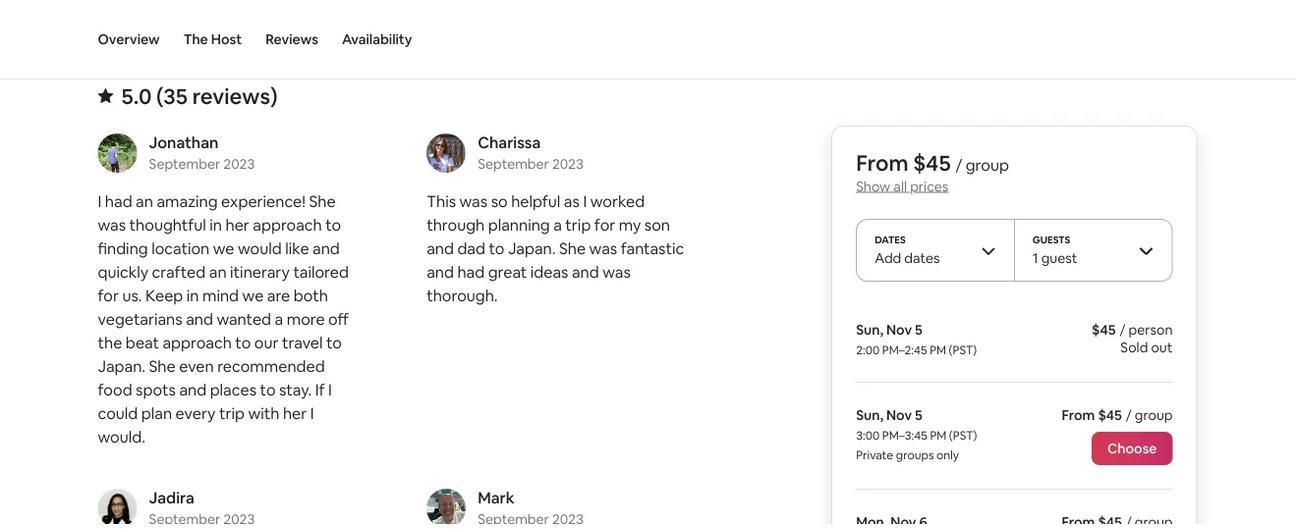 Task type: describe. For each thing, give the bounding box(es) containing it.
1
[[1033, 250, 1038, 267]]

pm for sun, nov 5 3:00 pm–3:45 pm (pst) private groups only
[[930, 428, 947, 444]]

dad
[[457, 238, 485, 258]]

show all prices button
[[856, 177, 949, 195]]

sun, nov 5 2:00 pm–2:45 pm (pst)
[[856, 321, 977, 358]]

reviews button
[[265, 0, 318, 79]]

to down recommended
[[260, 380, 276, 400]]

could
[[98, 403, 138, 424]]

jonathan september 2023
[[149, 132, 255, 173]]

sun, for sun, nov 5 2:00 pm–2:45 pm (pst)
[[856, 321, 883, 339]]

$45 / person sold out
[[1092, 321, 1173, 357]]

was left so
[[459, 191, 488, 211]]

with
[[248, 403, 279, 424]]

guest
[[1041, 250, 1077, 267]]

mind
[[202, 285, 239, 306]]

sun, for sun, nov 5 3:00 pm–3:45 pm (pst) private groups only
[[856, 407, 883, 425]]

out
[[1151, 339, 1173, 357]]

choose
[[1107, 440, 1157, 458]]

jadira
[[149, 488, 194, 508]]

to down off
[[326, 333, 342, 353]]

private
[[856, 448, 893, 463]]

was inside i had an amazing experience! she was thoughtful in her approach to finding location we would like and quickly crafted an itinerary tailored for us. keep in mind we are both vegetarians and wanted a more off the beat approach to our travel to japan. she even recommended food spots and places to stay. if i could plan every trip with her i would.
[[98, 215, 126, 235]]

finding
[[98, 238, 148, 258]]

had inside this was so helpful as i worked through planning a trip for my son and dad to japan. she was fantastic and had great ideas and was thorough.
[[457, 262, 485, 282]]

$45 for from $45 / group show all prices
[[913, 149, 951, 177]]

i down stay.
[[310, 403, 314, 424]]

this
[[427, 191, 456, 211]]

to up tailored
[[325, 215, 341, 235]]

reviews
[[265, 30, 318, 48]]

trip inside i had an amazing experience! she was thoughtful in her approach to finding location we would like and quickly crafted an itinerary tailored for us. keep in mind we are both vegetarians and wanted a more off the beat approach to our travel to japan. she even recommended food spots and places to stay. if i could plan every trip with her i would.
[[219, 403, 245, 424]]

as
[[564, 191, 580, 211]]

a inside this was so helpful as i worked through planning a trip for my son and dad to japan. she was fantastic and had great ideas and was thorough.
[[553, 215, 562, 235]]

dates add dates
[[875, 233, 940, 267]]

was left fantastic
[[589, 238, 617, 258]]

thoughtful
[[129, 215, 206, 235]]

availability
[[342, 30, 412, 48]]

food
[[98, 380, 132, 400]]

groups
[[896, 448, 934, 463]]

trip inside this was so helpful as i worked through planning a trip for my son and dad to japan. she was fantastic and had great ideas and was thorough.
[[565, 215, 591, 235]]

plan
[[141, 403, 172, 424]]

amazing
[[157, 191, 218, 211]]

charissa september 2023
[[478, 132, 584, 173]]

worked
[[590, 191, 645, 211]]

1 vertical spatial approach
[[163, 333, 232, 353]]

crafted
[[152, 262, 206, 282]]

so
[[491, 191, 508, 211]]

dates
[[875, 233, 906, 246]]

pm–3:45
[[882, 428, 927, 444]]

list containing jonathan
[[90, 132, 748, 526]]

1 horizontal spatial an
[[209, 262, 227, 282]]

had inside i had an amazing experience! she was thoughtful in her approach to finding location we would like and quickly crafted an itinerary tailored for us. keep in mind we are both vegetarians and wanted a more off the beat approach to our travel to japan. she even recommended food spots and places to stay. if i could plan every trip with her i would.
[[105, 191, 132, 211]]

host
[[211, 30, 242, 48]]

to inside this was so helpful as i worked through planning a trip for my son and dad to japan. she was fantastic and had great ideas and was thorough.
[[489, 238, 505, 258]]

jonathan
[[149, 132, 219, 152]]

to left our
[[235, 333, 251, 353]]

overview
[[98, 30, 160, 48]]

(pst) for sun, nov 5 2:00 pm–2:45 pm (pst)
[[949, 343, 977, 358]]

even
[[179, 356, 214, 376]]

sun, nov 5 3:00 pm–3:45 pm (pst) private groups only
[[856, 407, 977, 463]]

/ for from $45 / group show all prices
[[956, 155, 962, 175]]

great
[[488, 262, 527, 282]]

for inside this was so helpful as i worked through planning a trip for my son and dad to japan. she was fantastic and had great ideas and was thorough.
[[594, 215, 615, 235]]

i had an amazing experience! she was thoughtful in her approach to finding location we would like and quickly crafted an itinerary tailored for us. keep in mind we are both vegetarians and wanted a more off the beat approach to our travel to japan. she even recommended food spots and places to stay. if i could plan every trip with her i would.
[[98, 191, 349, 447]]

from for from $45 / group show all prices
[[856, 149, 908, 177]]

sold
[[1121, 339, 1148, 357]]

group for from $45 / group
[[1135, 407, 1173, 425]]

keep
[[145, 285, 183, 306]]

places
[[210, 380, 257, 400]]

are
[[267, 285, 290, 306]]

i down jonathan icon
[[98, 191, 102, 211]]

if
[[315, 380, 325, 400]]

from $45 / group
[[1062, 407, 1173, 425]]

and down the through
[[427, 238, 454, 258]]

recommended
[[217, 356, 325, 376]]

mark
[[478, 488, 515, 508]]

reviews)
[[192, 82, 278, 110]]

like
[[285, 238, 309, 258]]

the host button
[[183, 0, 242, 79]]

0 horizontal spatial her
[[226, 215, 249, 235]]

the
[[98, 333, 122, 353]]

and up the thorough.
[[427, 262, 454, 282]]

off
[[328, 309, 349, 329]]

the
[[183, 30, 208, 48]]

september for jonathan
[[149, 155, 220, 173]]

location
[[151, 238, 210, 258]]

more
[[287, 309, 325, 329]]

choose link
[[1092, 432, 1173, 466]]

my
[[619, 215, 641, 235]]

5.0 (35 reviews)
[[121, 82, 278, 110]]

ideas
[[530, 262, 568, 282]]

nov for sun, nov 5 3:00 pm–3:45 pm (pst) private groups only
[[886, 407, 912, 425]]



Task type: vqa. For each thing, say whether or not it's contained in the screenshot.
amazing views
no



Task type: locate. For each thing, give the bounding box(es) containing it.
was up finding
[[98, 215, 126, 235]]

nov up pm–2:45
[[886, 321, 912, 339]]

pm–2:45
[[882, 343, 927, 358]]

5.0
[[121, 82, 152, 110]]

from $45 / group show all prices
[[856, 149, 1009, 195]]

0 horizontal spatial she
[[149, 356, 176, 376]]

1 vertical spatial an
[[209, 262, 227, 282]]

we
[[213, 238, 234, 258], [242, 285, 264, 306]]

from up 'choose' link
[[1062, 407, 1095, 425]]

was down fantastic
[[603, 262, 631, 282]]

stay.
[[279, 380, 312, 400]]

1 vertical spatial $45
[[1092, 321, 1116, 339]]

1 vertical spatial in
[[187, 285, 199, 306]]

had up finding
[[105, 191, 132, 211]]

(pst) right pm–2:45
[[949, 343, 977, 358]]

0 horizontal spatial approach
[[163, 333, 232, 353]]

0 horizontal spatial had
[[105, 191, 132, 211]]

(pst) for sun, nov 5 3:00 pm–3:45 pm (pst) private groups only
[[949, 428, 977, 444]]

i right as
[[583, 191, 587, 211]]

september inside charissa september 2023
[[478, 155, 549, 173]]

1 horizontal spatial from
[[1062, 407, 1095, 425]]

and right ideas
[[572, 262, 599, 282]]

$45
[[913, 149, 951, 177], [1092, 321, 1116, 339], [1098, 407, 1122, 425]]

guests 1 guest
[[1033, 233, 1077, 267]]

for inside i had an amazing experience! she was thoughtful in her approach to finding location we would like and quickly crafted an itinerary tailored for us. keep in mind we are both vegetarians and wanted a more off the beat approach to our travel to japan. she even recommended food spots and places to stay. if i could plan every trip with her i would.
[[98, 285, 119, 306]]

her
[[226, 215, 249, 235], [283, 403, 307, 424]]

2023
[[223, 155, 255, 173], [552, 155, 584, 173]]

for left the us.
[[98, 285, 119, 306]]

(pst) inside sun, nov 5 2:00 pm–2:45 pm (pst)
[[949, 343, 977, 358]]

her up would
[[226, 215, 249, 235]]

2 (pst) from the top
[[949, 428, 977, 444]]

1 vertical spatial (pst)
[[949, 428, 977, 444]]

sun, up the 3:00
[[856, 407, 883, 425]]

jonathan image
[[98, 134, 137, 173]]

she up ideas
[[559, 238, 586, 258]]

/ for from $45 / group
[[1126, 407, 1132, 425]]

1 horizontal spatial japan.
[[508, 238, 556, 258]]

1 vertical spatial had
[[457, 262, 485, 282]]

approach
[[253, 215, 322, 235], [163, 333, 232, 353]]

2023 for charissa
[[552, 155, 584, 173]]

$45 inside $45 / person sold out
[[1092, 321, 1116, 339]]

2 vertical spatial /
[[1126, 407, 1132, 425]]

a
[[553, 215, 562, 235], [275, 309, 283, 329]]

2023 up as
[[552, 155, 584, 173]]

she up like
[[309, 191, 336, 211]]

and up tailored
[[313, 238, 340, 258]]

and up every
[[179, 380, 206, 400]]

1 nov from the top
[[886, 321, 912, 339]]

beat
[[126, 333, 159, 353]]

(pst) up only
[[949, 428, 977, 444]]

1 horizontal spatial approach
[[253, 215, 322, 235]]

5 for sun, nov 5 3:00 pm–3:45 pm (pst) private groups only
[[915, 407, 923, 425]]

$45 up prices
[[913, 149, 951, 177]]

her down stay.
[[283, 403, 307, 424]]

0 horizontal spatial group
[[966, 155, 1009, 175]]

a inside i had an amazing experience! she was thoughtful in her approach to finding location we would like and quickly crafted an itinerary tailored for us. keep in mind we are both vegetarians and wanted a more off the beat approach to our travel to japan. she even recommended food spots and places to stay. if i could plan every trip with her i would.
[[275, 309, 283, 329]]

0 horizontal spatial from
[[856, 149, 908, 177]]

jonathan image
[[98, 134, 137, 173]]

1 horizontal spatial had
[[457, 262, 485, 282]]

son
[[644, 215, 670, 235]]

we down itinerary
[[242, 285, 264, 306]]

5 inside sun, nov 5 3:00 pm–3:45 pm (pst) private groups only
[[915, 407, 923, 425]]

1 vertical spatial from
[[1062, 407, 1095, 425]]

3:00
[[856, 428, 880, 444]]

we left would
[[213, 238, 234, 258]]

pm right pm–2:45
[[930, 343, 946, 358]]

for
[[594, 215, 615, 235], [98, 285, 119, 306]]

sun, inside sun, nov 5 2:00 pm–2:45 pm (pst)
[[856, 321, 883, 339]]

spots
[[136, 380, 176, 400]]

1 vertical spatial 5
[[915, 407, 923, 425]]

trip down as
[[565, 215, 591, 235]]

sun, up 2:00
[[856, 321, 883, 339]]

nov inside sun, nov 5 2:00 pm–2:45 pm (pst)
[[886, 321, 912, 339]]

itinerary
[[230, 262, 290, 282]]

1 horizontal spatial her
[[283, 403, 307, 424]]

1 vertical spatial /
[[1120, 321, 1126, 339]]

travel
[[282, 333, 323, 353]]

quickly
[[98, 262, 148, 282]]

1 horizontal spatial group
[[1135, 407, 1173, 425]]

$45 inside 'from $45 / group show all prices'
[[913, 149, 951, 177]]

a down are at the left of page
[[275, 309, 283, 329]]

/ inside 'from $45 / group show all prices'
[[956, 155, 962, 175]]

1 horizontal spatial 2023
[[552, 155, 584, 173]]

2023 inside jonathan september 2023
[[223, 155, 255, 173]]

0 vertical spatial for
[[594, 215, 615, 235]]

experience!
[[221, 191, 306, 211]]

0 vertical spatial trip
[[565, 215, 591, 235]]

2 nov from the top
[[886, 407, 912, 425]]

pm up only
[[930, 428, 947, 444]]

5 for sun, nov 5 2:00 pm–2:45 pm (pst)
[[915, 321, 923, 339]]

pm inside sun, nov 5 2:00 pm–2:45 pm (pst)
[[930, 343, 946, 358]]

us.
[[122, 285, 142, 306]]

2 horizontal spatial she
[[559, 238, 586, 258]]

a down the helpful on the top left of the page
[[553, 215, 562, 235]]

0 vertical spatial from
[[856, 149, 908, 177]]

1 vertical spatial for
[[98, 285, 119, 306]]

1 vertical spatial group
[[1135, 407, 1173, 425]]

(35
[[156, 82, 188, 110]]

1 horizontal spatial we
[[242, 285, 264, 306]]

nov up pm–3:45
[[886, 407, 912, 425]]

pm for sun, nov 5 2:00 pm–2:45 pm (pst)
[[930, 343, 946, 358]]

helpful
[[511, 191, 560, 211]]

fantastic
[[621, 238, 684, 258]]

charissa
[[478, 132, 541, 152]]

0 vertical spatial $45
[[913, 149, 951, 177]]

only
[[937, 448, 959, 463]]

1 vertical spatial she
[[559, 238, 586, 258]]

2023 inside charissa september 2023
[[552, 155, 584, 173]]

2 september from the left
[[478, 155, 549, 173]]

0 vertical spatial group
[[966, 155, 1009, 175]]

i
[[98, 191, 102, 211], [583, 191, 587, 211], [328, 380, 332, 400], [310, 403, 314, 424]]

planning
[[488, 215, 550, 235]]

1 horizontal spatial trip
[[565, 215, 591, 235]]

1 vertical spatial her
[[283, 403, 307, 424]]

1 sun, from the top
[[856, 321, 883, 339]]

1 vertical spatial we
[[242, 285, 264, 306]]

japan. up food
[[98, 356, 145, 376]]

september for charissa
[[478, 155, 549, 173]]

the host
[[183, 30, 242, 48]]

1 pm from the top
[[930, 343, 946, 358]]

i inside this was so helpful as i worked through planning a trip for my son and dad to japan. she was fantastic and had great ideas and was thorough.
[[583, 191, 587, 211]]

overview button
[[98, 0, 160, 79]]

approach up like
[[253, 215, 322, 235]]

0 vertical spatial she
[[309, 191, 336, 211]]

and down mind
[[186, 309, 213, 329]]

2 pm from the top
[[930, 428, 947, 444]]

2 5 from the top
[[915, 407, 923, 425]]

0 horizontal spatial we
[[213, 238, 234, 258]]

japan. inside this was so helpful as i worked through planning a trip for my son and dad to japan. she was fantastic and had great ideas and was thorough.
[[508, 238, 556, 258]]

0 vertical spatial approach
[[253, 215, 322, 235]]

all
[[894, 177, 907, 195]]

pm inside sun, nov 5 3:00 pm–3:45 pm (pst) private groups only
[[930, 428, 947, 444]]

0 vertical spatial her
[[226, 215, 249, 235]]

to right dad
[[489, 238, 505, 258]]

2 sun, from the top
[[856, 407, 883, 425]]

wanted
[[217, 309, 271, 329]]

i right if
[[328, 380, 332, 400]]

charissa image
[[427, 134, 466, 173], [427, 134, 466, 173]]

was
[[459, 191, 488, 211], [98, 215, 126, 235], [589, 238, 617, 258], [603, 262, 631, 282]]

1 vertical spatial a
[[275, 309, 283, 329]]

thorough.
[[427, 285, 498, 306]]

5 up pm–3:45
[[915, 407, 923, 425]]

show
[[856, 177, 891, 195]]

every
[[175, 403, 216, 424]]

prices
[[910, 177, 949, 195]]

1 vertical spatial sun,
[[856, 407, 883, 425]]

dates
[[904, 250, 940, 267]]

jadira image
[[98, 489, 137, 526], [98, 489, 137, 526]]

our
[[254, 333, 279, 353]]

0 vertical spatial (pst)
[[949, 343, 977, 358]]

in
[[210, 215, 222, 235], [187, 285, 199, 306]]

0 horizontal spatial september
[[149, 155, 220, 173]]

1 vertical spatial nov
[[886, 407, 912, 425]]

0 horizontal spatial for
[[98, 285, 119, 306]]

had down dad
[[457, 262, 485, 282]]

an up thoughtful
[[136, 191, 153, 211]]

2 2023 from the left
[[552, 155, 584, 173]]

0 horizontal spatial trip
[[219, 403, 245, 424]]

1 horizontal spatial in
[[210, 215, 222, 235]]

5 inside sun, nov 5 2:00 pm–2:45 pm (pst)
[[915, 321, 923, 339]]

1 vertical spatial trip
[[219, 403, 245, 424]]

japan. inside i had an amazing experience! she was thoughtful in her approach to finding location we would like and quickly crafted an itinerary tailored for us. keep in mind we are both vegetarians and wanted a more off the beat approach to our travel to japan. she even recommended food spots and places to stay. if i could plan every trip with her i would.
[[98, 356, 145, 376]]

1 horizontal spatial she
[[309, 191, 336, 211]]

1 horizontal spatial for
[[594, 215, 615, 235]]

for left my
[[594, 215, 615, 235]]

1 september from the left
[[149, 155, 220, 173]]

from inside 'from $45 / group show all prices'
[[856, 149, 908, 177]]

had
[[105, 191, 132, 211], [457, 262, 485, 282]]

/ inside $45 / person sold out
[[1120, 321, 1126, 339]]

group for from $45 / group show all prices
[[966, 155, 1009, 175]]

september inside jonathan september 2023
[[149, 155, 220, 173]]

an
[[136, 191, 153, 211], [209, 262, 227, 282]]

0 vertical spatial pm
[[930, 343, 946, 358]]

5 up pm–2:45
[[915, 321, 923, 339]]

0 vertical spatial an
[[136, 191, 153, 211]]

list
[[90, 132, 748, 526]]

5
[[915, 321, 923, 339], [915, 407, 923, 425]]

in down amazing
[[210, 215, 222, 235]]

an up mind
[[209, 262, 227, 282]]

1 horizontal spatial a
[[553, 215, 562, 235]]

vegetarians
[[98, 309, 182, 329]]

$45 up 'choose' link
[[1098, 407, 1122, 425]]

2:00
[[856, 343, 880, 358]]

0 horizontal spatial in
[[187, 285, 199, 306]]

both
[[294, 285, 328, 306]]

would
[[238, 238, 282, 258]]

0 vertical spatial sun,
[[856, 321, 883, 339]]

group inside 'from $45 / group show all prices'
[[966, 155, 1009, 175]]

person
[[1129, 321, 1173, 339]]

0 vertical spatial we
[[213, 238, 234, 258]]

in down crafted
[[187, 285, 199, 306]]

september down the charissa
[[478, 155, 549, 173]]

0 horizontal spatial a
[[275, 309, 283, 329]]

0 horizontal spatial 2023
[[223, 155, 255, 173]]

2023 up experience!
[[223, 155, 255, 173]]

0 vertical spatial in
[[210, 215, 222, 235]]

(pst) inside sun, nov 5 3:00 pm–3:45 pm (pst) private groups only
[[949, 428, 977, 444]]

tailored
[[293, 262, 349, 282]]

0 vertical spatial 5
[[915, 321, 923, 339]]

2023 for jonathan
[[223, 155, 255, 173]]

add
[[875, 250, 901, 267]]

she inside this was so helpful as i worked through planning a trip for my son and dad to japan. she was fantastic and had great ideas and was thorough.
[[559, 238, 586, 258]]

sun, inside sun, nov 5 3:00 pm–3:45 pm (pst) private groups only
[[856, 407, 883, 425]]

2 vertical spatial she
[[149, 356, 176, 376]]

0 vertical spatial /
[[956, 155, 962, 175]]

availability button
[[342, 0, 412, 79]]

through
[[427, 215, 485, 235]]

0 vertical spatial a
[[553, 215, 562, 235]]

0 vertical spatial japan.
[[508, 238, 556, 258]]

nov
[[886, 321, 912, 339], [886, 407, 912, 425]]

/
[[956, 155, 962, 175], [1120, 321, 1126, 339], [1126, 407, 1132, 425]]

1 (pst) from the top
[[949, 343, 977, 358]]

0 horizontal spatial an
[[136, 191, 153, 211]]

1 5 from the top
[[915, 321, 923, 339]]

approach up "even"
[[163, 333, 232, 353]]

1 vertical spatial pm
[[930, 428, 947, 444]]

sun,
[[856, 321, 883, 339], [856, 407, 883, 425]]

from
[[856, 149, 908, 177], [1062, 407, 1095, 425]]

nov inside sun, nov 5 3:00 pm–3:45 pm (pst) private groups only
[[886, 407, 912, 425]]

$45 for from $45 / group
[[1098, 407, 1122, 425]]

mark image
[[427, 489, 466, 526], [427, 489, 466, 526]]

0 vertical spatial had
[[105, 191, 132, 211]]

from for from $45 / group
[[1062, 407, 1095, 425]]

japan. down planning in the top of the page
[[508, 238, 556, 258]]

1 2023 from the left
[[223, 155, 255, 173]]

2 vertical spatial $45
[[1098, 407, 1122, 425]]

1 horizontal spatial september
[[478, 155, 549, 173]]

guests
[[1033, 233, 1070, 246]]

she up "spots"
[[149, 356, 176, 376]]

0 horizontal spatial japan.
[[98, 356, 145, 376]]

1 vertical spatial japan.
[[98, 356, 145, 376]]

nov for sun, nov 5 2:00 pm–2:45 pm (pst)
[[886, 321, 912, 339]]

this was so helpful as i worked through planning a trip for my son and dad to japan. she was fantastic and had great ideas and was thorough.
[[427, 191, 684, 306]]

$45 left sold
[[1092, 321, 1116, 339]]

trip down places
[[219, 403, 245, 424]]

she
[[309, 191, 336, 211], [559, 238, 586, 258], [149, 356, 176, 376]]

japan.
[[508, 238, 556, 258], [98, 356, 145, 376]]

0 vertical spatial nov
[[886, 321, 912, 339]]

september
[[149, 155, 220, 173], [478, 155, 549, 173]]

from up show
[[856, 149, 908, 177]]

(pst)
[[949, 343, 977, 358], [949, 428, 977, 444]]

september down jonathan
[[149, 155, 220, 173]]



